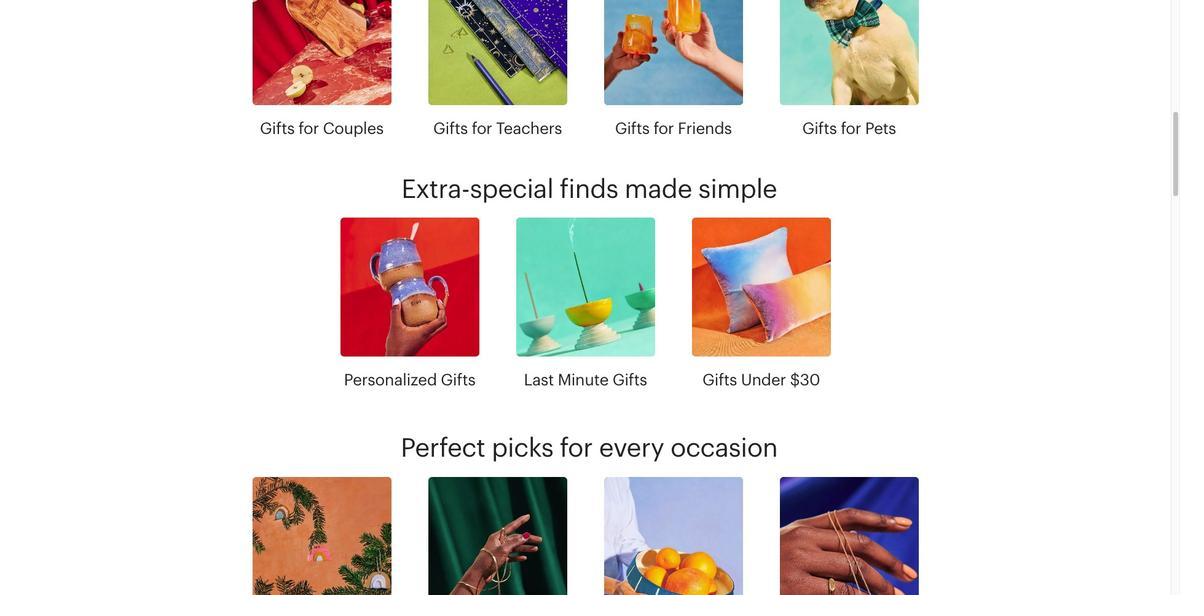 Task type: locate. For each thing, give the bounding box(es) containing it.
$30
[[790, 371, 820, 389]]

for left pets
[[841, 119, 861, 138]]

personalized gifts image
[[340, 218, 479, 357]]

gifts for gifts for pets
[[802, 119, 837, 138]]

for left friends
[[654, 119, 674, 138]]

housewarming gifts image
[[604, 477, 743, 595]]

gifts for couples image
[[252, 0, 391, 105]]

gifts for friends image
[[604, 0, 743, 105]]

last
[[524, 371, 554, 389]]

for
[[298, 119, 319, 138], [472, 119, 492, 138], [654, 119, 674, 138], [841, 119, 861, 138], [560, 433, 593, 462]]

gifts
[[260, 119, 295, 138], [433, 119, 468, 138], [615, 119, 650, 138], [802, 119, 837, 138], [441, 371, 475, 389], [613, 371, 647, 389], [702, 371, 737, 389]]

for left teachers
[[472, 119, 492, 138]]

teachers
[[496, 119, 562, 138]]

perfect picks for every occasion
[[401, 433, 778, 462]]

picks
[[492, 433, 553, 462]]

gifts for gifts under $30
[[702, 371, 737, 389]]

for left couples at the left top of page
[[298, 119, 319, 138]]

gifts for gifts for teachers
[[433, 119, 468, 138]]

special
[[470, 174, 553, 204]]

personalized
[[344, 371, 437, 389]]

perfect
[[401, 433, 485, 462]]

gifts for gifts for friends
[[615, 119, 650, 138]]

pets
[[865, 119, 896, 138]]

minute
[[558, 371, 609, 389]]

last minute gifts
[[524, 371, 647, 389]]

for for pets
[[841, 119, 861, 138]]

couples
[[323, 119, 384, 138]]



Task type: vqa. For each thing, say whether or not it's contained in the screenshot.
the received.
no



Task type: describe. For each thing, give the bounding box(es) containing it.
gifts for friends
[[615, 119, 732, 138]]

birthday gifts image
[[428, 477, 567, 595]]

gifts for pets
[[802, 119, 896, 138]]

under
[[741, 371, 786, 389]]

extra-special finds made simple
[[401, 174, 777, 204]]

finds
[[560, 174, 618, 204]]

gifts under $30 image
[[692, 218, 831, 357]]

extra-
[[401, 174, 470, 204]]

gifts for pets image
[[780, 0, 919, 105]]

for for teachers
[[472, 119, 492, 138]]

gifts for gifts for couples
[[260, 119, 295, 138]]

gifts for couples
[[260, 119, 384, 138]]

for right picks in the left bottom of the page
[[560, 433, 593, 462]]

made
[[625, 174, 692, 204]]

gifts for teachers image
[[428, 0, 567, 105]]

occasion
[[671, 433, 778, 462]]

gifts for teachers
[[433, 119, 562, 138]]

every
[[599, 433, 664, 462]]

last minute gifts image
[[516, 218, 655, 357]]

gifts under $30
[[702, 371, 820, 389]]

christmas gifts image
[[252, 477, 391, 595]]

personalized gifts
[[344, 371, 475, 389]]

simple
[[698, 174, 777, 204]]

for for friends
[[654, 119, 674, 138]]

anniversary gifts image
[[780, 477, 919, 595]]

friends
[[678, 119, 732, 138]]

for for couples
[[298, 119, 319, 138]]



